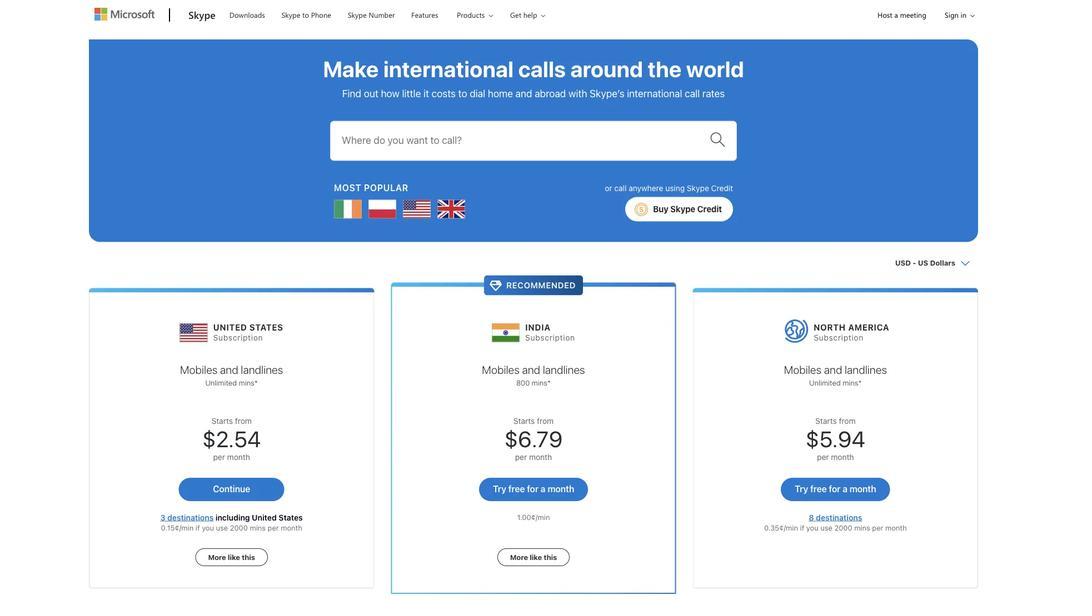 Task type: locate. For each thing, give the bounding box(es) containing it.
1 horizontal spatial for
[[829, 484, 841, 494]]

0 vertical spatial call
[[685, 87, 700, 99]]

america
[[848, 322, 890, 332]]

* link right 800
[[548, 379, 551, 387]]

search image
[[710, 132, 725, 147]]

1 horizontal spatial mobiles and landlines unlimited mins *
[[784, 363, 887, 387]]

* link down united states subscription
[[255, 379, 258, 387]]

2 * from the left
[[548, 379, 551, 387]]

landlines for $5.94
[[845, 363, 887, 376]]

1 try free for a month from the left
[[493, 484, 574, 494]]

2000 down including
[[230, 524, 248, 532]]

more down 1.00¢/min
[[510, 553, 528, 561]]

* link for $2.54
[[255, 379, 258, 387]]

1 you from the left
[[202, 524, 214, 532]]

destinations
[[167, 513, 214, 522], [816, 513, 862, 522]]

destinations inside '8 destinations 0.35¢/min if you use 2000 mins per month'
[[816, 513, 862, 522]]

1 horizontal spatial mobiles
[[482, 363, 520, 376]]

3 landlines from the left
[[845, 363, 887, 376]]

international
[[383, 56, 514, 82], [627, 87, 682, 99]]

mobiles and landlines unlimited mins * down north america subscription
[[784, 363, 887, 387]]

1 vertical spatial united
[[252, 513, 277, 522]]

like down the 3 destinations including united states 0.15¢/min if you use 2000 mins per month
[[228, 553, 240, 561]]

more like this for $2.54
[[208, 553, 255, 561]]

skype for skype
[[188, 8, 216, 21]]

from up $5.94
[[839, 416, 856, 426]]

0 vertical spatial united states image
[[403, 196, 431, 223]]

per inside starts from $6.79 per month
[[515, 453, 527, 462]]

united states image
[[403, 196, 431, 223], [180, 314, 208, 347]]

1 mobiles and landlines unlimited mins * from the left
[[180, 363, 283, 387]]

credit
[[711, 183, 733, 193], [697, 204, 722, 214]]

2 like from the left
[[530, 553, 542, 561]]

0 horizontal spatial try free for a month
[[493, 484, 574, 494]]

month inside starts from $6.79 per month
[[529, 453, 552, 462]]

from up $6.79
[[537, 416, 554, 426]]

2 unlimited from the left
[[809, 379, 841, 387]]

subscription
[[213, 333, 263, 342], [525, 333, 575, 342], [814, 333, 864, 342]]

number
[[369, 10, 395, 20]]

downloads link
[[224, 1, 270, 27]]

from up the $2.54
[[235, 416, 252, 426]]

like down 1.00¢/min
[[530, 553, 542, 561]]

1 horizontal spatial a
[[843, 484, 848, 494]]

1 horizontal spatial try free for a month
[[795, 484, 876, 494]]

2 this from the left
[[544, 553, 557, 561]]

the
[[648, 56, 682, 82]]

skype's
[[590, 87, 625, 99]]

states inside united states subscription
[[250, 322, 283, 332]]

little
[[402, 87, 421, 99]]

1 more like this from the left
[[208, 553, 255, 561]]

mobiles and landlines unlimited mins * for $2.54
[[180, 363, 283, 387]]

* right 800
[[548, 379, 551, 387]]

buy
[[653, 204, 669, 214]]

get help button
[[501, 1, 555, 29]]

and down north america subscription
[[824, 363, 842, 376]]

most
[[334, 183, 362, 193]]

1 horizontal spatial you
[[807, 524, 819, 532]]

you down 3 destinations button
[[202, 524, 214, 532]]

united states image left united states subscription
[[180, 314, 208, 347]]

in
[[961, 10, 967, 20]]

starts up the $2.54
[[212, 416, 233, 426]]

starts from $6.79 per month
[[505, 416, 563, 462]]

mobiles inside "mobiles and landlines 800 mins *"
[[482, 363, 520, 376]]

make international calls around the world find out how little it costs to dial home and abroad with skype's international call rates
[[323, 56, 744, 99]]

2 mobiles from the left
[[482, 363, 520, 376]]

per for $5.94
[[817, 453, 829, 462]]

skype number link
[[343, 1, 400, 27]]

1 if from the left
[[196, 524, 200, 532]]

mobiles and landlines unlimited mins * for $5.94
[[784, 363, 887, 387]]

if down 3 destinations button
[[196, 524, 200, 532]]

landlines
[[241, 363, 283, 376], [543, 363, 585, 376], [845, 363, 887, 376]]

mins inside "mobiles and landlines 800 mins *"
[[532, 379, 548, 387]]

from inside starts from $6.79 per month
[[537, 416, 554, 426]]

0 horizontal spatial destinations
[[167, 513, 214, 522]]

1 horizontal spatial if
[[800, 524, 805, 532]]

per for $2.54
[[213, 453, 225, 462]]

for for $6.79
[[527, 484, 539, 494]]

try
[[493, 484, 506, 494], [795, 484, 808, 494]]

landlines down india subscription
[[543, 363, 585, 376]]

india subscription
[[525, 322, 575, 342]]

landlines down north america subscription
[[845, 363, 887, 376]]

1 subscription from the left
[[213, 333, 263, 342]]

1 horizontal spatial starts
[[514, 416, 535, 426]]

try free for a month link up 8 destinations button
[[781, 478, 890, 501]]

and right 'home'
[[516, 87, 532, 99]]

0 horizontal spatial united
[[213, 322, 247, 332]]

free up 8
[[810, 484, 827, 494]]

1 like from the left
[[228, 553, 240, 561]]

united
[[213, 322, 247, 332], [252, 513, 277, 522]]

and
[[516, 87, 532, 99], [220, 363, 238, 376], [522, 363, 540, 376], [824, 363, 842, 376]]

1 2000 from the left
[[230, 524, 248, 532]]

0 vertical spatial states
[[250, 322, 283, 332]]

starts inside 'starts from $2.54 per month'
[[212, 416, 233, 426]]

skype number
[[348, 10, 395, 20]]

$6.79
[[505, 426, 563, 452]]

try free for a month up 8 destinations button
[[795, 484, 876, 494]]

and down united states subscription
[[220, 363, 238, 376]]

1 horizontal spatial subscription
[[525, 333, 575, 342]]

try free for a month for $6.79
[[493, 484, 574, 494]]

this for $2.54
[[242, 553, 255, 561]]

2 horizontal spatial starts
[[816, 416, 837, 426]]

international up costs at the left top
[[383, 56, 514, 82]]

0 horizontal spatial like
[[228, 553, 240, 561]]

mins down united states subscription
[[239, 379, 255, 387]]

1 horizontal spatial free
[[810, 484, 827, 494]]

3 from from the left
[[839, 416, 856, 426]]

skype link
[[183, 1, 221, 31]]

1 for from the left
[[527, 484, 539, 494]]

2 more from the left
[[510, 553, 528, 561]]

if right 0.35¢/min
[[800, 524, 805, 532]]

you inside the 3 destinations including united states 0.15¢/min if you use 2000 mins per month
[[202, 524, 214, 532]]

1 horizontal spatial landlines
[[543, 363, 585, 376]]

* for $6.79
[[548, 379, 551, 387]]

north
[[814, 322, 846, 332]]

mins right 800
[[532, 379, 548, 387]]

* down united states subscription
[[255, 379, 258, 387]]

use inside '8 destinations 0.35¢/min if you use 2000 mins per month'
[[821, 524, 833, 532]]

use down 8 destinations button
[[821, 524, 833, 532]]

credit up buy skype credit
[[711, 183, 733, 193]]

month
[[227, 453, 250, 462], [529, 453, 552, 462], [831, 453, 854, 462], [548, 484, 574, 494], [850, 484, 876, 494], [281, 524, 302, 532], [886, 524, 907, 532]]

per inside '8 destinations 0.35¢/min if you use 2000 mins per month'
[[872, 524, 884, 532]]

1 horizontal spatial more like this button
[[497, 549, 570, 566]]

try free for a month link
[[479, 478, 588, 501], [781, 478, 890, 501]]

out
[[364, 87, 379, 99]]

to
[[302, 10, 309, 20], [458, 87, 467, 99]]

2 horizontal spatial landlines
[[845, 363, 887, 376]]

international down the
[[627, 87, 682, 99]]

mobiles and landlines unlimited mins * down united states subscription
[[180, 363, 283, 387]]

1 horizontal spatial more
[[510, 553, 528, 561]]

0 vertical spatial international
[[383, 56, 514, 82]]

you down 8
[[807, 524, 819, 532]]

1 horizontal spatial like
[[530, 553, 542, 561]]

free for $6.79
[[508, 484, 525, 494]]

1 destinations from the left
[[167, 513, 214, 522]]

1 landlines from the left
[[241, 363, 283, 376]]

1 horizontal spatial 2000
[[835, 524, 853, 532]]

2 for from the left
[[829, 484, 841, 494]]

2 horizontal spatial mobiles
[[784, 363, 822, 376]]

1 try free for a month link from the left
[[479, 478, 588, 501]]

if
[[196, 524, 200, 532], [800, 524, 805, 532]]

find
[[342, 87, 361, 99]]

0 horizontal spatial international
[[383, 56, 514, 82]]

from inside 'starts from $2.54 per month'
[[235, 416, 252, 426]]

to left phone
[[302, 10, 309, 20]]

try free for a month up 1.00¢/min
[[493, 484, 574, 494]]

this
[[242, 553, 255, 561], [544, 553, 557, 561]]

* for $5.94
[[859, 379, 862, 387]]

1.00¢/min
[[517, 513, 550, 521]]

1 vertical spatial states
[[279, 513, 303, 522]]

1 vertical spatial to
[[458, 87, 467, 99]]

host
[[878, 10, 893, 20]]

1 horizontal spatial more like this
[[510, 553, 557, 561]]

1 horizontal spatial destinations
[[816, 513, 862, 522]]

around
[[571, 56, 643, 82]]

2 destinations from the left
[[816, 513, 862, 522]]

0 horizontal spatial try
[[493, 484, 506, 494]]

2 horizontal spatial *
[[859, 379, 862, 387]]

landlines down united states subscription
[[241, 363, 283, 376]]

mins down including
[[250, 524, 266, 532]]

more like this button
[[195, 549, 268, 566], [497, 549, 570, 566]]

for up 1.00¢/min
[[527, 484, 539, 494]]

1 horizontal spatial call
[[685, 87, 700, 99]]

1 * link from the left
[[255, 379, 258, 387]]

a
[[895, 10, 898, 20], [541, 484, 546, 494], [843, 484, 848, 494]]

1 unlimited from the left
[[205, 379, 237, 387]]

for
[[527, 484, 539, 494], [829, 484, 841, 494]]

starts inside starts from $6.79 per month
[[514, 416, 535, 426]]

2 starts from the left
[[514, 416, 535, 426]]

2000 down 8 destinations button
[[835, 524, 853, 532]]

0 horizontal spatial more
[[208, 553, 226, 561]]

states inside the 3 destinations including united states 0.15¢/min if you use 2000 mins per month
[[279, 513, 303, 522]]

and inside "mobiles and landlines 800 mins *"
[[522, 363, 540, 376]]

2 more like this button from the left
[[497, 549, 570, 566]]

2 mobiles and landlines unlimited mins * from the left
[[784, 363, 887, 387]]

1 from from the left
[[235, 416, 252, 426]]

sign
[[945, 10, 959, 20]]

destinations for $5.94
[[816, 513, 862, 522]]

more like this
[[208, 553, 255, 561], [510, 553, 557, 561]]

dial
[[470, 87, 485, 99]]

3 starts from the left
[[816, 416, 837, 426]]

you
[[202, 524, 214, 532], [807, 524, 819, 532]]

united inside the 3 destinations including united states 0.15¢/min if you use 2000 mins per month
[[252, 513, 277, 522]]

rates
[[703, 87, 725, 99]]

to left dial
[[458, 87, 467, 99]]

2000
[[230, 524, 248, 532], [835, 524, 853, 532]]

use down including
[[216, 524, 228, 532]]

more like this down the 3 destinations including united states 0.15¢/min if you use 2000 mins per month
[[208, 553, 255, 561]]

skype for skype number
[[348, 10, 367, 20]]

1 horizontal spatial to
[[458, 87, 467, 99]]

0 horizontal spatial for
[[527, 484, 539, 494]]

this down 1.00¢/min
[[544, 553, 557, 561]]

united kingdom image
[[438, 196, 465, 223]]

a up 1.00¢/min
[[541, 484, 546, 494]]

1 horizontal spatial united
[[252, 513, 277, 522]]

starts from $5.94 per month
[[806, 416, 866, 462]]

and inside make international calls around the world find out how little it costs to dial home and abroad with skype's international call rates
[[516, 87, 532, 99]]

destinations right 8
[[816, 513, 862, 522]]

from inside starts from $5.94 per month
[[839, 416, 856, 426]]

india image
[[492, 314, 520, 347]]

landlines inside "mobiles and landlines 800 mins *"
[[543, 363, 585, 376]]

mobiles for $6.79
[[482, 363, 520, 376]]

skype left phone
[[282, 10, 300, 20]]

more down the 3 destinations including united states 0.15¢/min if you use 2000 mins per month
[[208, 553, 226, 561]]

use inside the 3 destinations including united states 0.15¢/min if you use 2000 mins per month
[[216, 524, 228, 532]]

use
[[216, 524, 228, 532], [821, 524, 833, 532]]

0 horizontal spatial try free for a month link
[[479, 478, 588, 501]]

0 horizontal spatial more like this button
[[195, 549, 268, 566]]

destinations inside the 3 destinations including united states 0.15¢/min if you use 2000 mins per month
[[167, 513, 214, 522]]

skype left number
[[348, 10, 367, 20]]

landlines for $2.54
[[241, 363, 283, 376]]

mobiles
[[180, 363, 218, 376], [482, 363, 520, 376], [784, 363, 822, 376]]

like
[[228, 553, 240, 561], [530, 553, 542, 561]]

starts up $6.79
[[514, 416, 535, 426]]

1 horizontal spatial * link
[[548, 379, 551, 387]]

more for $6.79
[[510, 553, 528, 561]]

1 use from the left
[[216, 524, 228, 532]]

starts
[[212, 416, 233, 426], [514, 416, 535, 426], [816, 416, 837, 426]]

united states image left united kingdom image
[[403, 196, 431, 223]]

1 mobiles from the left
[[180, 363, 218, 376]]

skype left downloads
[[188, 8, 216, 21]]

1 vertical spatial call
[[615, 183, 627, 193]]

more like this button down 1.00¢/min
[[497, 549, 570, 566]]

united inside united states subscription
[[213, 322, 247, 332]]

1 * from the left
[[255, 379, 258, 387]]

1 horizontal spatial this
[[544, 553, 557, 561]]

more like this for $6.79
[[510, 553, 557, 561]]

more like this down 1.00¢/min
[[510, 553, 557, 561]]

0 horizontal spatial unlimited
[[205, 379, 237, 387]]

*
[[255, 379, 258, 387], [548, 379, 551, 387], [859, 379, 862, 387]]

subscription for united
[[213, 333, 263, 342]]

destinations up 0.15¢/min
[[167, 513, 214, 522]]

call
[[685, 87, 700, 99], [615, 183, 627, 193]]

2 try from the left
[[795, 484, 808, 494]]

8
[[809, 513, 814, 522]]

0 horizontal spatial you
[[202, 524, 214, 532]]

2 if from the left
[[800, 524, 805, 532]]

sign in button
[[936, 1, 978, 29]]

3 * from the left
[[859, 379, 862, 387]]

mobiles and landlines unlimited mins *
[[180, 363, 283, 387], [784, 363, 887, 387]]

0 horizontal spatial landlines
[[241, 363, 283, 376]]

1 horizontal spatial *
[[548, 379, 551, 387]]

3 * link from the left
[[859, 379, 862, 387]]

starts inside starts from $5.94 per month
[[816, 416, 837, 426]]

you inside '8 destinations 0.35¢/min if you use 2000 mins per month'
[[807, 524, 819, 532]]

mins down 8 destinations button
[[855, 524, 870, 532]]

2 horizontal spatial * link
[[859, 379, 862, 387]]

3 subscription from the left
[[814, 333, 864, 342]]

0 vertical spatial to
[[302, 10, 309, 20]]

2 horizontal spatial from
[[839, 416, 856, 426]]

1 more like this button from the left
[[195, 549, 268, 566]]

0 horizontal spatial this
[[242, 553, 255, 561]]

0 horizontal spatial free
[[508, 484, 525, 494]]

0 horizontal spatial use
[[216, 524, 228, 532]]

a right host
[[895, 10, 898, 20]]

0 horizontal spatial if
[[196, 524, 200, 532]]

1 horizontal spatial try free for a month link
[[781, 478, 890, 501]]

* down north america subscription
[[859, 379, 862, 387]]

from
[[235, 416, 252, 426], [537, 416, 554, 426], [839, 416, 856, 426]]

how
[[381, 87, 400, 99]]

more like this button for $6.79
[[497, 549, 570, 566]]

ireland image
[[334, 196, 362, 223]]

more like this button down the 3 destinations including united states 0.15¢/min if you use 2000 mins per month
[[195, 549, 268, 566]]

2 more like this from the left
[[510, 553, 557, 561]]

0 vertical spatial united
[[213, 322, 247, 332]]

0 horizontal spatial from
[[235, 416, 252, 426]]

skype right buy
[[671, 204, 696, 214]]

more
[[208, 553, 226, 561], [510, 553, 528, 561]]

0 horizontal spatial * link
[[255, 379, 258, 387]]

* link down north america subscription
[[859, 379, 862, 387]]

1 horizontal spatial use
[[821, 524, 833, 532]]

2 try free for a month from the left
[[795, 484, 876, 494]]

0 horizontal spatial mobiles and landlines unlimited mins *
[[180, 363, 283, 387]]

buy skype credit link
[[625, 197, 733, 222], [625, 197, 733, 222]]

1 horizontal spatial from
[[537, 416, 554, 426]]

per inside 'starts from $2.54 per month'
[[213, 453, 225, 462]]

1 horizontal spatial try
[[795, 484, 808, 494]]

0 horizontal spatial subscription
[[213, 333, 263, 342]]

free up 1.00¢/min
[[508, 484, 525, 494]]

1 free from the left
[[508, 484, 525, 494]]

1 vertical spatial international
[[627, 87, 682, 99]]

1 this from the left
[[242, 553, 255, 561]]

try free for a month link up 1.00¢/min
[[479, 478, 588, 501]]

starts up $5.94
[[816, 416, 837, 426]]

* link for $6.79
[[548, 379, 551, 387]]

subscription inside united states subscription
[[213, 333, 263, 342]]

2 free from the left
[[810, 484, 827, 494]]

2 landlines from the left
[[543, 363, 585, 376]]

it
[[424, 87, 429, 99]]

2 * link from the left
[[548, 379, 551, 387]]

host a meeting link
[[868, 1, 936, 29]]

3 mobiles from the left
[[784, 363, 822, 376]]

2 try free for a month link from the left
[[781, 478, 890, 501]]

free
[[508, 484, 525, 494], [810, 484, 827, 494]]

1 starts from the left
[[212, 416, 233, 426]]

most popular
[[334, 183, 409, 193]]

call right or at the right
[[615, 183, 627, 193]]

states
[[250, 322, 283, 332], [279, 513, 303, 522]]

per inside starts from $5.94 per month
[[817, 453, 829, 462]]

2 2000 from the left
[[835, 524, 853, 532]]

per inside the 3 destinations including united states 0.15¢/min if you use 2000 mins per month
[[268, 524, 279, 532]]

0 horizontal spatial 2000
[[230, 524, 248, 532]]

call left rates
[[685, 87, 700, 99]]

2 from from the left
[[537, 416, 554, 426]]

0 horizontal spatial united states image
[[180, 314, 208, 347]]

* inside "mobiles and landlines 800 mins *"
[[548, 379, 551, 387]]

2 use from the left
[[821, 524, 833, 532]]

0 horizontal spatial *
[[255, 379, 258, 387]]

0 horizontal spatial more like this
[[208, 553, 255, 561]]

for up 8 destinations button
[[829, 484, 841, 494]]

and for $2.54
[[220, 363, 238, 376]]

per
[[213, 453, 225, 462], [515, 453, 527, 462], [817, 453, 829, 462], [268, 524, 279, 532], [872, 524, 884, 532]]

subscription inside north america subscription
[[814, 333, 864, 342]]

2 you from the left
[[807, 524, 819, 532]]

home
[[488, 87, 513, 99]]

1 horizontal spatial united states image
[[403, 196, 431, 223]]

1 more from the left
[[208, 553, 226, 561]]

meeting
[[900, 10, 927, 20]]

1 try from the left
[[493, 484, 506, 494]]

and up 800
[[522, 363, 540, 376]]

starts for $6.79
[[514, 416, 535, 426]]

0 horizontal spatial mobiles
[[180, 363, 218, 376]]

help
[[523, 10, 537, 20]]

this down the 3 destinations including united states 0.15¢/min if you use 2000 mins per month
[[242, 553, 255, 561]]

unlimited
[[205, 379, 237, 387], [809, 379, 841, 387]]

2 horizontal spatial subscription
[[814, 333, 864, 342]]

a up 8 destinations button
[[843, 484, 848, 494]]

mins for $5.94
[[843, 379, 859, 387]]

0.35¢/min
[[764, 524, 798, 532]]

0 horizontal spatial call
[[615, 183, 627, 193]]

abroad
[[535, 87, 566, 99]]

mins down north america subscription
[[843, 379, 859, 387]]

try free for a month link for $6.79
[[479, 478, 588, 501]]

0 horizontal spatial a
[[541, 484, 546, 494]]

mins
[[239, 379, 255, 387], [532, 379, 548, 387], [843, 379, 859, 387], [250, 524, 266, 532], [855, 524, 870, 532]]

credit down or call anywhere using skype credit
[[697, 204, 722, 214]]

1 horizontal spatial unlimited
[[809, 379, 841, 387]]

0 horizontal spatial starts
[[212, 416, 233, 426]]



Task type: vqa. For each thing, say whether or not it's contained in the screenshot.
the "Learn more" corresponding to Embrace a legacy of communication as Skype marks two decades of connecting hearts across borders to bring smiles and, enabling conversations that transcend miles. Join the global celebration of human connections that have shaped our world.
no



Task type: describe. For each thing, give the bounding box(es) containing it.
$2.54
[[202, 426, 261, 452]]

800
[[516, 379, 530, 387]]

and for $6.79
[[522, 363, 540, 376]]

0 horizontal spatial to
[[302, 10, 309, 20]]

try for $5.94
[[795, 484, 808, 494]]

like for $6.79
[[530, 553, 542, 561]]

costs
[[432, 87, 456, 99]]

or call anywhere using skype credit
[[605, 183, 733, 193]]

if inside '8 destinations 0.35¢/min if you use 2000 mins per month'
[[800, 524, 805, 532]]

1 vertical spatial credit
[[697, 204, 722, 214]]

from for $5.94
[[839, 416, 856, 426]]

1 vertical spatial united states image
[[180, 314, 208, 347]]

sign in
[[945, 10, 967, 20]]

3 destinations button
[[160, 513, 214, 522]]

continue link
[[179, 478, 284, 501]]

mins for $6.79
[[532, 379, 548, 387]]

2 horizontal spatial a
[[895, 10, 898, 20]]

3
[[160, 513, 165, 522]]

month inside '8 destinations 0.35¢/min if you use 2000 mins per month'
[[886, 524, 907, 532]]

skype to phone link
[[277, 1, 336, 27]]

$5.94
[[806, 426, 866, 452]]

using
[[666, 183, 685, 193]]

mobiles for $5.94
[[784, 363, 822, 376]]

united states subscription
[[213, 322, 283, 342]]

* for $2.54
[[255, 379, 258, 387]]

continue
[[213, 484, 250, 494]]

mins inside the 3 destinations including united states 0.15¢/min if you use 2000 mins per month
[[250, 524, 266, 532]]

0 vertical spatial credit
[[711, 183, 733, 193]]

month inside 'starts from $2.54 per month'
[[227, 453, 250, 462]]

and for $5.94
[[824, 363, 842, 376]]

* link for $5.94
[[859, 379, 862, 387]]

make
[[323, 56, 379, 82]]

skype right using in the right of the page
[[687, 183, 709, 193]]

this for $6.79
[[544, 553, 557, 561]]

destinations for $2.54
[[167, 513, 214, 522]]

from for $2.54
[[235, 416, 252, 426]]

starts from $2.54 per month
[[202, 416, 261, 462]]

8 destinations button
[[809, 513, 862, 522]]

0.15¢/min
[[161, 524, 194, 532]]

phone
[[311, 10, 331, 20]]

like for $2.54
[[228, 553, 240, 561]]

8 destinations 0.35¢/min if you use 2000 mins per month
[[764, 513, 907, 532]]

products
[[457, 10, 485, 20]]

products button
[[448, 1, 502, 29]]

free for $5.94
[[810, 484, 827, 494]]

2 subscription from the left
[[525, 333, 575, 342]]

mins for $2.54
[[239, 379, 255, 387]]

a for $5.94
[[843, 484, 848, 494]]

Where do you want to call? text field
[[342, 127, 709, 155]]

starts for $2.54
[[212, 416, 233, 426]]

mobiles and landlines 800 mins *
[[482, 363, 585, 387]]

month inside the 3 destinations including united states 0.15¢/min if you use 2000 mins per month
[[281, 524, 302, 532]]

get help
[[510, 10, 537, 20]]

call inside make international calls around the world find out how little it costs to dial home and abroad with skype's international call rates
[[685, 87, 700, 99]]

north america subscription
[[814, 322, 890, 342]]

microsoft image
[[95, 8, 155, 21]]

try free for a month for $5.94
[[795, 484, 876, 494]]

for for $5.94
[[829, 484, 841, 494]]

a for $6.79
[[541, 484, 546, 494]]

poland image
[[369, 196, 396, 223]]

skype for skype to phone
[[282, 10, 300, 20]]

or
[[605, 183, 612, 193]]

try for $6.79
[[493, 484, 506, 494]]

from for $6.79
[[537, 416, 554, 426]]

2000 inside the 3 destinations including united states 0.15¢/min if you use 2000 mins per month
[[230, 524, 248, 532]]

more like this button for $2.54
[[195, 549, 268, 566]]

3 destinations including united states 0.15¢/min if you use 2000 mins per month
[[160, 513, 303, 532]]

subscription for north
[[814, 333, 864, 342]]

features
[[411, 10, 438, 20]]

india
[[525, 322, 551, 332]]

mins inside '8 destinations 0.35¢/min if you use 2000 mins per month'
[[855, 524, 870, 532]]

2000 inside '8 destinations 0.35¢/min if you use 2000 mins per month'
[[835, 524, 853, 532]]

with
[[569, 87, 587, 99]]

if inside the 3 destinations including united states 0.15¢/min if you use 2000 mins per month
[[196, 524, 200, 532]]

anywhere
[[629, 183, 663, 193]]

world
[[686, 56, 744, 82]]

host a meeting
[[878, 10, 927, 20]]

landlines for $6.79
[[543, 363, 585, 376]]

try free for a month link for $5.94
[[781, 478, 890, 501]]

recommended
[[506, 280, 576, 290]]

popular
[[364, 183, 409, 193]]

to inside make international calls around the world find out how little it costs to dial home and abroad with skype's international call rates
[[458, 87, 467, 99]]

mobiles for $2.54
[[180, 363, 218, 376]]

month inside starts from $5.94 per month
[[831, 453, 854, 462]]

including
[[216, 513, 250, 522]]

1 horizontal spatial international
[[627, 87, 682, 99]]

get
[[510, 10, 521, 20]]

starts for $5.94
[[816, 416, 837, 426]]

buy skype credit
[[653, 204, 722, 214]]

features link
[[406, 1, 443, 27]]

skype to phone
[[282, 10, 331, 20]]

per for $6.79
[[515, 453, 527, 462]]

more for $2.54
[[208, 553, 226, 561]]

unlimited for $2.54
[[205, 379, 237, 387]]

calls
[[518, 56, 566, 82]]

downloads
[[229, 10, 265, 20]]

unlimited for $5.94
[[809, 379, 841, 387]]



